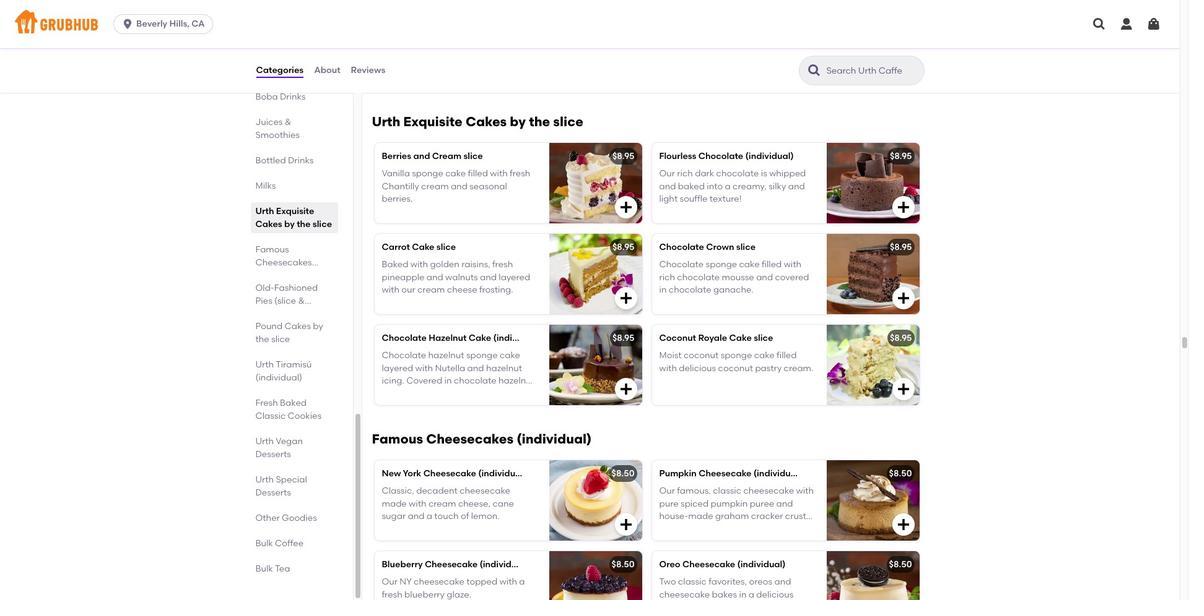Task type: describe. For each thing, give the bounding box(es) containing it.
filled for seasonal
[[468, 169, 488, 179]]

chocolate sponge cake filled with rich chocolate mousse and covered in chocolate ganache.
[[659, 260, 809, 296]]

two classic favorites, oreos and cheesecake bakes in a deliciou
[[659, 578, 794, 601]]

cheesecakes for famous cheesecakes (individual)
[[426, 432, 514, 447]]

chocolate for chocolate hazelnut sponge cake layered with nutella and hazelnut icing. covered in chocolate hazelnut ganache.
[[382, 351, 426, 361]]

$3.25
[[886, 58, 908, 68]]

cakes inside urth exquisite cakes by the slice
[[256, 219, 282, 230]]

chocolate hazelnut cake (individual) image
[[549, 325, 642, 406]]

berries and cream slice image
[[549, 143, 642, 224]]

flourless
[[659, 151, 697, 162]]

0 vertical spatial coconut
[[684, 351, 719, 361]]

cane
[[493, 499, 514, 510]]

pineapple
[[382, 272, 425, 283]]

$3.25 +
[[886, 58, 914, 68]]

pies
[[256, 296, 272, 307]]

vegan
[[276, 437, 303, 447]]

a inside two classic favorites, oreos and cheesecake bakes in a deliciou
[[749, 590, 755, 601]]

oreo
[[659, 560, 681, 571]]

chantilly
[[382, 181, 419, 192]]

famous,
[[677, 487, 711, 497]]

flourless chocolate (individual)
[[659, 151, 794, 162]]

0 vertical spatial the
[[529, 114, 550, 130]]

desserts for special
[[256, 488, 291, 499]]

coconut royale cake slice
[[659, 333, 773, 344]]

svg image for cheese
[[619, 291, 633, 306]]

classic inside our famous, classic cheesecake with pure spiced pumpkin puree and house-made graham cracker crust. (seasonal)
[[713, 487, 742, 497]]

fresh inside the our ny cheesecake topped with a fresh blueberry glaze.
[[382, 590, 403, 601]]

royale
[[698, 333, 727, 344]]

juices
[[256, 117, 283, 128]]

crust.
[[785, 512, 809, 522]]

old-
[[256, 283, 274, 294]]

layered inside chocolate hazelnut sponge cake layered with nutella and hazelnut icing. covered in chocolate hazelnut ganache.
[[382, 363, 413, 374]]

pumpkin
[[659, 469, 697, 480]]

oreo cheesecake (individual) image
[[827, 552, 920, 601]]

+
[[908, 58, 914, 68]]

reviews
[[351, 65, 385, 75]]

cracker
[[751, 512, 783, 522]]

boba
[[256, 92, 278, 102]]

chocolate inside chocolate hazelnut sponge cake layered with nutella and hazelnut icing. covered in chocolate hazelnut ganache.
[[454, 376, 497, 387]]

new york cheesecake (individual)
[[382, 469, 527, 480]]

vanilla sponge cake filled with fresh chantilly cream and seasonal berries.
[[382, 169, 530, 204]]

$8.95 for chocolate hazelnut sponge cake layered with nutella and hazelnut icing. covered in chocolate hazelnut ganache.
[[613, 333, 635, 344]]

hazelnut
[[429, 333, 467, 344]]

(individual) for famous cheesecakes (individual)
[[517, 432, 592, 447]]

$8.95 for chocolate sponge cake filled with rich chocolate mousse and covered in chocolate ganache.
[[890, 242, 912, 253]]

and inside our famous, classic cheesecake with pure spiced pumpkin puree and house-made graham cracker crust. (seasonal)
[[777, 499, 793, 510]]

delicious
[[679, 363, 716, 374]]

0 vertical spatial urth exquisite cakes by the slice
[[372, 114, 583, 130]]

with inside our famous, classic cheesecake with pure spiced pumpkin puree and house-made graham cracker crust. (seasonal)
[[796, 487, 814, 497]]

hills,
[[169, 19, 189, 29]]

with inside chocolate hazelnut sponge cake layered with nutella and hazelnut icing. covered in chocolate hazelnut ganache.
[[415, 363, 433, 374]]

urth inside urth vegan desserts
[[256, 437, 274, 447]]

cake inside vanilla sponge cake filled with fresh chantilly cream and seasonal berries.
[[446, 169, 466, 179]]

(individual) inside famous cheesecakes (individual) old-fashioned pies (slice & individual) pound cakes by the slice
[[256, 271, 302, 281]]

puree
[[750, 499, 774, 510]]

fresh
[[256, 398, 278, 409]]

moist coconut sponge cake filled with delicious coconut pastry cream.
[[659, 351, 814, 374]]

decadent
[[416, 487, 458, 497]]

rich inside chocolate sponge cake filled with rich chocolate mousse and covered in chocolate ganache.
[[659, 272, 675, 283]]

& inside juices & smoothies
[[285, 117, 291, 128]]

sponge inside vanilla sponge cake filled with fresh chantilly cream and seasonal berries.
[[412, 169, 443, 179]]

cookies
[[288, 411, 322, 422]]

famous cheesecakes (individual)
[[372, 432, 592, 447]]

is
[[761, 169, 767, 179]]

urth tiramisú (individual)
[[256, 360, 312, 383]]

cheese
[[447, 285, 477, 296]]

made inside classic, decadent cheesecake made with cream cheese, cane sugar and a touch of lemon.
[[382, 499, 407, 510]]

blueberry
[[405, 590, 445, 601]]

flourless chocolate (individual) image
[[827, 143, 920, 224]]

0 vertical spatial hazelnut
[[428, 351, 464, 361]]

our
[[402, 285, 415, 296]]

topped
[[467, 578, 498, 588]]

(individual) for oreo cheesecake (individual)
[[738, 560, 786, 571]]

in inside two classic favorites, oreos and cheesecake bakes in a deliciou
[[739, 590, 747, 601]]

souffle
[[680, 194, 708, 204]]

urth inside urth tiramisú (individual)
[[256, 360, 274, 370]]

cake inside chocolate sponge cake filled with rich chocolate mousse and covered in chocolate ganache.
[[739, 260, 760, 270]]

famous cheesecakes (individual) old-fashioned pies (slice & individual) pound cakes by the slice
[[256, 245, 323, 345]]

with inside classic, decadent cheesecake made with cream cheese, cane sugar and a touch of lemon.
[[409, 499, 427, 510]]

(seasonal)
[[659, 524, 703, 535]]

and up the frosting. on the top of the page
[[480, 272, 497, 283]]

almond milk button
[[374, 51, 642, 88]]

& inside famous cheesecakes (individual) old-fashioned pies (slice & individual) pound cakes by the slice
[[298, 296, 305, 307]]

$8.95 for baked with golden raisins, fresh pineapple and walnuts and layered with our cream cheese frosting.
[[613, 242, 635, 253]]

a inside the our ny cheesecake topped with a fresh blueberry glaze.
[[519, 578, 525, 588]]

our rich dark chocolate is whipped and baked into a creamy, silky and light souffle texture!
[[659, 169, 806, 204]]

pumpkin cheesecake (individual)
[[659, 469, 802, 480]]

fashioned
[[274, 283, 318, 294]]

cream.
[[784, 363, 814, 374]]

icing.
[[382, 376, 404, 387]]

favorites,
[[709, 578, 747, 588]]

cake for coconut
[[729, 333, 752, 344]]

(individual) for pumpkin cheesecake (individual)
[[754, 469, 802, 480]]

classic,
[[382, 487, 414, 497]]

the inside urth exquisite cakes by the slice
[[297, 219, 311, 230]]

cheesecake inside classic, decadent cheesecake made with cream cheese, cane sugar and a touch of lemon.
[[460, 487, 510, 497]]

boba drinks
[[256, 92, 306, 102]]

with inside the our ny cheesecake topped with a fresh blueberry glaze.
[[500, 578, 517, 588]]

creamy,
[[733, 181, 767, 192]]

baked inside the fresh baked classic cookies
[[280, 398, 307, 409]]

$8.50 for our ny cheesecake topped with a fresh blueberry glaze.
[[612, 560, 635, 571]]

search icon image
[[807, 63, 822, 78]]

touch
[[434, 512, 459, 522]]

oreo cheesecake (individual)
[[659, 560, 786, 571]]

baked with golden raisins, fresh pineapple and walnuts and layered with our cream cheese frosting.
[[382, 260, 530, 296]]

covered
[[775, 272, 809, 283]]

ca
[[192, 19, 205, 29]]

urth inside urth special desserts
[[256, 475, 274, 486]]

bakes
[[712, 590, 737, 601]]

filled inside moist coconut sponge cake filled with delicious coconut pastry cream.
[[777, 351, 797, 361]]

and inside classic, decadent cheesecake made with cream cheese, cane sugar and a touch of lemon.
[[408, 512, 425, 522]]

0 vertical spatial exquisite
[[403, 114, 463, 130]]

tea
[[275, 564, 290, 575]]

seasonal
[[470, 181, 507, 192]]

special
[[276, 475, 307, 486]]

carrot cake slice
[[382, 242, 456, 253]]

chocolate for chocolate sponge cake filled with rich chocolate mousse and covered in chocolate ganache.
[[659, 260, 704, 270]]

1 vertical spatial exquisite
[[276, 206, 314, 217]]

texture!
[[710, 194, 742, 204]]

slice inside urth exquisite cakes by the slice
[[313, 219, 332, 230]]

cheese,
[[458, 499, 491, 510]]

our for famous cheesecakes (individual)
[[659, 487, 675, 497]]

0 horizontal spatial cake
[[412, 242, 435, 253]]

our for urth exquisite cakes by the slice
[[659, 169, 675, 179]]

of
[[461, 512, 469, 522]]

(slice
[[274, 296, 296, 307]]

individual)
[[256, 309, 299, 320]]

in inside chocolate sponge cake filled with rich chocolate mousse and covered in chocolate ganache.
[[659, 285, 667, 296]]

cream inside vanilla sponge cake filled with fresh chantilly cream and seasonal berries.
[[421, 181, 449, 192]]

and left cream
[[413, 151, 430, 162]]

light
[[659, 194, 678, 204]]

our inside the our ny cheesecake topped with a fresh blueberry glaze.
[[382, 578, 398, 588]]

svg image for hazelnut
[[619, 382, 633, 397]]

carrot
[[382, 242, 410, 253]]



Task type: vqa. For each thing, say whether or not it's contained in the screenshot.
the bottommost by
yes



Task type: locate. For each thing, give the bounding box(es) containing it.
1 vertical spatial layered
[[382, 363, 413, 374]]

cake inside chocolate hazelnut sponge cake layered with nutella and hazelnut icing. covered in chocolate hazelnut ganache.
[[500, 351, 520, 361]]

blueberry cheesecake (individual) image
[[549, 552, 642, 601]]

urth exquisite cakes by the slice up cream
[[372, 114, 583, 130]]

1 vertical spatial the
[[297, 219, 311, 230]]

1 vertical spatial baked
[[280, 398, 307, 409]]

1 horizontal spatial baked
[[382, 260, 408, 270]]

sponge down berries and cream slice at the left top of the page
[[412, 169, 443, 179]]

0 vertical spatial fresh
[[510, 169, 530, 179]]

whipped
[[769, 169, 806, 179]]

berries
[[382, 151, 411, 162]]

famous up old-
[[256, 245, 289, 255]]

the inside famous cheesecakes (individual) old-fashioned pies (slice & individual) pound cakes by the slice
[[256, 335, 269, 345]]

coconut royale cake slice image
[[827, 325, 920, 406]]

walnuts
[[445, 272, 478, 283]]

chocolate hazelnut sponge cake layered with nutella and hazelnut icing. covered in chocolate hazelnut ganache.
[[382, 351, 535, 399]]

0 horizontal spatial made
[[382, 499, 407, 510]]

chocolate down the chocolate crown slice
[[659, 260, 704, 270]]

made up the sugar
[[382, 499, 407, 510]]

ganache. down mousse
[[714, 285, 754, 296]]

blueberry
[[382, 560, 423, 571]]

a right "topped"
[[519, 578, 525, 588]]

slice
[[553, 114, 583, 130], [464, 151, 483, 162], [313, 219, 332, 230], [437, 242, 456, 253], [736, 242, 756, 253], [754, 333, 773, 344], [271, 335, 290, 345]]

made down spiced
[[688, 512, 713, 522]]

2 horizontal spatial by
[[510, 114, 526, 130]]

vanilla
[[382, 169, 410, 179]]

urth left the tiramisú
[[256, 360, 274, 370]]

classic inside two classic favorites, oreos and cheesecake bakes in a deliciou
[[678, 578, 707, 588]]

cream right our
[[418, 285, 445, 296]]

urth exquisite cakes by the slice down milks
[[256, 206, 332, 230]]

by inside famous cheesecakes (individual) old-fashioned pies (slice & individual) pound cakes by the slice
[[313, 322, 323, 332]]

cream inside classic, decadent cheesecake made with cream cheese, cane sugar and a touch of lemon.
[[429, 499, 456, 510]]

&
[[285, 117, 291, 128], [298, 296, 305, 307]]

0 vertical spatial bulk
[[256, 539, 273, 549]]

0 vertical spatial by
[[510, 114, 526, 130]]

layered up the frosting. on the top of the page
[[499, 272, 530, 283]]

0 vertical spatial classic
[[713, 487, 742, 497]]

0 horizontal spatial layered
[[382, 363, 413, 374]]

1 vertical spatial classic
[[678, 578, 707, 588]]

cakes down milks
[[256, 219, 282, 230]]

2 vertical spatial in
[[739, 590, 747, 601]]

2 horizontal spatial cake
[[729, 333, 752, 344]]

blueberry cheesecake (individual)
[[382, 560, 528, 571]]

cake
[[446, 169, 466, 179], [739, 260, 760, 270], [500, 351, 520, 361], [754, 351, 775, 361]]

our inside our rich dark chocolate is whipped and baked into a creamy, silky and light souffle texture!
[[659, 169, 675, 179]]

0 horizontal spatial famous
[[256, 245, 289, 255]]

2 vertical spatial by
[[313, 322, 323, 332]]

1 vertical spatial in
[[444, 376, 452, 387]]

beverly hills, ca
[[136, 19, 205, 29]]

fresh inside baked with golden raisins, fresh pineapple and walnuts and layered with our cream cheese frosting.
[[492, 260, 513, 270]]

urth left vegan
[[256, 437, 274, 447]]

and right the oreos
[[775, 578, 791, 588]]

(individual) for blueberry cheesecake (individual)
[[480, 560, 528, 571]]

drinks for bottled drinks
[[288, 155, 314, 166]]

and up crust.
[[777, 499, 793, 510]]

0 vertical spatial in
[[659, 285, 667, 296]]

cheesecakes for famous cheesecakes (individual) old-fashioned pies (slice & individual) pound cakes by the slice
[[256, 258, 312, 268]]

cheesecakes up 'new york cheesecake (individual)'
[[426, 432, 514, 447]]

cake down cream
[[446, 169, 466, 179]]

2 bulk from the top
[[256, 564, 273, 575]]

layered up icing.
[[382, 363, 413, 374]]

cake up mousse
[[739, 260, 760, 270]]

0 vertical spatial desserts
[[256, 450, 291, 460]]

sponge down crown
[[706, 260, 737, 270]]

a up texture! at the right of page
[[725, 181, 731, 192]]

1 horizontal spatial made
[[688, 512, 713, 522]]

hazelnut
[[428, 351, 464, 361], [486, 363, 522, 374], [499, 376, 535, 387]]

cakes down almond milk button
[[466, 114, 507, 130]]

filled inside vanilla sponge cake filled with fresh chantilly cream and seasonal berries.
[[468, 169, 488, 179]]

sponge
[[412, 169, 443, 179], [706, 260, 737, 270], [466, 351, 498, 361], [721, 351, 752, 361]]

desserts down vegan
[[256, 450, 291, 460]]

juices & smoothies
[[256, 117, 300, 141]]

sponge inside moist coconut sponge cake filled with delicious coconut pastry cream.
[[721, 351, 752, 361]]

bottled
[[256, 155, 286, 166]]

and
[[413, 151, 430, 162], [451, 181, 468, 192], [659, 181, 676, 192], [788, 181, 805, 192], [427, 272, 443, 283], [480, 272, 497, 283], [756, 272, 773, 283], [467, 363, 484, 374], [777, 499, 793, 510], [408, 512, 425, 522], [775, 578, 791, 588]]

cheesecake up puree
[[744, 487, 794, 497]]

coconut left pastry on the right
[[718, 363, 753, 374]]

svg image
[[1092, 17, 1107, 32], [1119, 17, 1134, 32], [1147, 17, 1162, 32], [619, 200, 633, 215], [896, 382, 911, 397], [619, 518, 633, 533], [896, 518, 911, 533]]

0 horizontal spatial urth exquisite cakes by the slice
[[256, 206, 332, 230]]

our famous, classic cheesecake with pure spiced pumpkin puree and house-made graham cracker crust. (seasonal)
[[659, 487, 814, 535]]

1 vertical spatial cakes
[[256, 219, 282, 230]]

0 horizontal spatial cakes
[[256, 219, 282, 230]]

1 horizontal spatial layered
[[499, 272, 530, 283]]

famous inside famous cheesecakes (individual) old-fashioned pies (slice & individual) pound cakes by the slice
[[256, 245, 289, 255]]

bulk tea
[[256, 564, 290, 575]]

1 horizontal spatial cake
[[469, 333, 491, 344]]

almond milk
[[382, 59, 435, 69]]

and right the sugar
[[408, 512, 425, 522]]

our up pure
[[659, 487, 675, 497]]

$8.50 for two classic favorites, oreos and cheesecake bakes in a deliciou
[[889, 560, 912, 571]]

coconut
[[684, 351, 719, 361], [718, 363, 753, 374]]

0 horizontal spatial cheesecakes
[[256, 258, 312, 268]]

(individual)
[[746, 151, 794, 162], [256, 271, 302, 281], [493, 333, 542, 344], [256, 373, 302, 383], [517, 432, 592, 447], [478, 469, 527, 480], [754, 469, 802, 480], [480, 560, 528, 571], [738, 560, 786, 571]]

filled up seasonal
[[468, 169, 488, 179]]

Search Urth Caffe search field
[[825, 65, 920, 77]]

rich down the chocolate crown slice
[[659, 272, 675, 283]]

baked up pineapple
[[382, 260, 408, 270]]

0 vertical spatial rich
[[677, 169, 693, 179]]

and inside two classic favorites, oreos and cheesecake bakes in a deliciou
[[775, 578, 791, 588]]

1 horizontal spatial ganache.
[[714, 285, 754, 296]]

cheesecake inside two classic favorites, oreos and cheesecake bakes in a deliciou
[[659, 590, 710, 601]]

0 horizontal spatial classic
[[678, 578, 707, 588]]

2 vertical spatial the
[[256, 335, 269, 345]]

1 vertical spatial fresh
[[492, 260, 513, 270]]

berries and cream slice
[[382, 151, 483, 162]]

drinks for boba drinks
[[280, 92, 306, 102]]

0 horizontal spatial the
[[256, 335, 269, 345]]

fresh
[[510, 169, 530, 179], [492, 260, 513, 270], [382, 590, 403, 601]]

chocolate inside chocolate hazelnut sponge cake layered with nutella and hazelnut icing. covered in chocolate hazelnut ganache.
[[382, 351, 426, 361]]

chocolate up icing.
[[382, 351, 426, 361]]

sponge down the chocolate hazelnut cake (individual) on the bottom left
[[466, 351, 498, 361]]

0 vertical spatial cream
[[421, 181, 449, 192]]

our down the flourless
[[659, 169, 675, 179]]

1 vertical spatial bulk
[[256, 564, 273, 575]]

2 horizontal spatial cakes
[[466, 114, 507, 130]]

our left ny
[[382, 578, 398, 588]]

exquisite down bottled drinks
[[276, 206, 314, 217]]

dark
[[695, 169, 714, 179]]

urth up berries
[[372, 114, 400, 130]]

cheesecake inside the our ny cheesecake topped with a fresh blueberry glaze.
[[414, 578, 465, 588]]

1 horizontal spatial exquisite
[[403, 114, 463, 130]]

baked up cookies at the bottom of page
[[280, 398, 307, 409]]

urth down milks
[[256, 206, 274, 217]]

chocolate left hazelnut
[[382, 333, 427, 344]]

cakes down individual)
[[285, 322, 311, 332]]

berries.
[[382, 194, 413, 204]]

classic, decadent cheesecake made with cream cheese, cane sugar and a touch of lemon.
[[382, 487, 514, 522]]

other
[[256, 514, 280, 524]]

0 vertical spatial made
[[382, 499, 407, 510]]

2 horizontal spatial the
[[529, 114, 550, 130]]

1 vertical spatial filled
[[762, 260, 782, 270]]

main navigation navigation
[[0, 0, 1180, 48]]

spiced
[[681, 499, 709, 510]]

filled inside chocolate sponge cake filled with rich chocolate mousse and covered in chocolate ganache.
[[762, 260, 782, 270]]

svg image inside beverly hills, ca button
[[121, 18, 134, 30]]

cheesecake
[[424, 469, 476, 480], [699, 469, 752, 480], [425, 560, 478, 571], [683, 560, 735, 571]]

and right nutella
[[467, 363, 484, 374]]

0 vertical spatial famous
[[256, 245, 289, 255]]

cake inside moist coconut sponge cake filled with delicious coconut pastry cream.
[[754, 351, 775, 361]]

with inside vanilla sponge cake filled with fresh chantilly cream and seasonal berries.
[[490, 169, 508, 179]]

1 vertical spatial cream
[[418, 285, 445, 296]]

pastry
[[755, 363, 782, 374]]

1 vertical spatial our
[[659, 487, 675, 497]]

and down whipped
[[788, 181, 805, 192]]

chocolate for chocolate crown slice
[[659, 242, 704, 253]]

slice inside famous cheesecakes (individual) old-fashioned pies (slice & individual) pound cakes by the slice
[[271, 335, 290, 345]]

cheesecakes inside famous cheesecakes (individual) old-fashioned pies (slice & individual) pound cakes by the slice
[[256, 258, 312, 268]]

and right mousse
[[756, 272, 773, 283]]

ganache.
[[714, 285, 754, 296], [382, 389, 422, 399]]

a down the oreos
[[749, 590, 755, 601]]

cheesecake up decadent
[[424, 469, 476, 480]]

desserts for vegan
[[256, 450, 291, 460]]

2 vertical spatial cream
[[429, 499, 456, 510]]

golden
[[430, 260, 460, 270]]

0 horizontal spatial rich
[[659, 272, 675, 283]]

and inside vanilla sponge cake filled with fresh chantilly cream and seasonal berries.
[[451, 181, 468, 192]]

coconut
[[659, 333, 696, 344]]

0 vertical spatial baked
[[382, 260, 408, 270]]

filled up cream.
[[777, 351, 797, 361]]

0 horizontal spatial by
[[284, 219, 295, 230]]

exquisite up berries and cream slice at the left top of the page
[[403, 114, 463, 130]]

cake up moist coconut sponge cake filled with delicious coconut pastry cream.
[[729, 333, 752, 344]]

(individual) for flourless chocolate (individual)
[[746, 151, 794, 162]]

almond
[[382, 59, 415, 69]]

cheesecake
[[460, 487, 510, 497], [744, 487, 794, 497], [414, 578, 465, 588], [659, 590, 710, 601]]

rich inside our rich dark chocolate is whipped and baked into a creamy, silky and light souffle texture!
[[677, 169, 693, 179]]

1 vertical spatial rich
[[659, 272, 675, 283]]

cheesecake for blueberry cheesecake (individual)
[[425, 560, 478, 571]]

classic
[[256, 411, 286, 422]]

by inside urth exquisite cakes by the slice
[[284, 219, 295, 230]]

our inside our famous, classic cheesecake with pure spiced pumpkin puree and house-made graham cracker crust. (seasonal)
[[659, 487, 675, 497]]

pound
[[256, 322, 283, 332]]

lemon.
[[471, 512, 500, 522]]

famous
[[256, 245, 289, 255], [372, 432, 423, 447]]

and inside chocolate sponge cake filled with rich chocolate mousse and covered in chocolate ganache.
[[756, 272, 773, 283]]

sponge inside chocolate sponge cake filled with rich chocolate mousse and covered in chocolate ganache.
[[706, 260, 737, 270]]

$8.50 for our famous, classic cheesecake with pure spiced pumpkin puree and house-made graham cracker crust. (seasonal)
[[889, 469, 912, 480]]

1 horizontal spatial in
[[659, 285, 667, 296]]

svg image for light
[[896, 200, 911, 215]]

0 horizontal spatial baked
[[280, 398, 307, 409]]

and up light
[[659, 181, 676, 192]]

filled for covered
[[762, 260, 782, 270]]

coconut up the delicious on the right bottom
[[684, 351, 719, 361]]

cheesecake for pumpkin cheesecake (individual)
[[699, 469, 752, 480]]

1 vertical spatial &
[[298, 296, 305, 307]]

1 horizontal spatial rich
[[677, 169, 693, 179]]

0 vertical spatial filled
[[468, 169, 488, 179]]

sponge inside chocolate hazelnut sponge cake layered with nutella and hazelnut icing. covered in chocolate hazelnut ganache.
[[466, 351, 498, 361]]

a inside classic, decadent cheesecake made with cream cheese, cane sugar and a touch of lemon.
[[427, 512, 432, 522]]

cheesecake up 'favorites,'
[[683, 560, 735, 571]]

1 vertical spatial cheesecakes
[[426, 432, 514, 447]]

cheesecake up blueberry in the bottom left of the page
[[414, 578, 465, 588]]

0 vertical spatial cakes
[[466, 114, 507, 130]]

(individual) inside urth tiramisú (individual)
[[256, 373, 302, 383]]

in right the bakes
[[739, 590, 747, 601]]

crown
[[706, 242, 734, 253]]

1 vertical spatial famous
[[372, 432, 423, 447]]

1 vertical spatial made
[[688, 512, 713, 522]]

chocolate crown slice image
[[827, 234, 920, 315]]

bulk left coffee
[[256, 539, 273, 549]]

drinks right bottled
[[288, 155, 314, 166]]

1 vertical spatial drinks
[[288, 155, 314, 166]]

0 horizontal spatial exquisite
[[276, 206, 314, 217]]

beverly
[[136, 19, 167, 29]]

filled up covered
[[762, 260, 782, 270]]

2 vertical spatial filled
[[777, 351, 797, 361]]

cake down the chocolate hazelnut cake (individual) on the bottom left
[[500, 351, 520, 361]]

0 horizontal spatial ganache.
[[382, 389, 422, 399]]

a
[[725, 181, 731, 192], [427, 512, 432, 522], [519, 578, 525, 588], [749, 590, 755, 601]]

in up coconut
[[659, 285, 667, 296]]

1 vertical spatial ganache.
[[382, 389, 422, 399]]

urth left special
[[256, 475, 274, 486]]

cheesecakes up fashioned
[[256, 258, 312, 268]]

0 vertical spatial ganache.
[[714, 285, 754, 296]]

chocolate up dark
[[699, 151, 744, 162]]

baked inside baked with golden raisins, fresh pineapple and walnuts and layered with our cream cheese frosting.
[[382, 260, 408, 270]]

ganache. down icing.
[[382, 389, 422, 399]]

ganache. inside chocolate hazelnut sponge cake layered with nutella and hazelnut icing. covered in chocolate hazelnut ganache.
[[382, 389, 422, 399]]

drinks right the boba
[[280, 92, 306, 102]]

0 vertical spatial our
[[659, 169, 675, 179]]

our ny cheesecake topped with a fresh blueberry glaze.
[[382, 578, 525, 601]]

carrot cake slice image
[[549, 234, 642, 315]]

fresh inside vanilla sponge cake filled with fresh chantilly cream and seasonal berries.
[[510, 169, 530, 179]]

1 horizontal spatial by
[[313, 322, 323, 332]]

with inside moist coconut sponge cake filled with delicious coconut pastry cream.
[[659, 363, 677, 374]]

desserts inside urth special desserts
[[256, 488, 291, 499]]

about
[[314, 65, 340, 75]]

1 vertical spatial hazelnut
[[486, 363, 522, 374]]

desserts down special
[[256, 488, 291, 499]]

a left touch in the left of the page
[[427, 512, 432, 522]]

& up smoothies
[[285, 117, 291, 128]]

and down golden
[[427, 272, 443, 283]]

1 bulk from the top
[[256, 539, 273, 549]]

ganache. inside chocolate sponge cake filled with rich chocolate mousse and covered in chocolate ganache.
[[714, 285, 754, 296]]

cream
[[432, 151, 462, 162]]

chocolate for chocolate hazelnut cake (individual)
[[382, 333, 427, 344]]

1 horizontal spatial &
[[298, 296, 305, 307]]

ny
[[400, 578, 412, 588]]

cream up touch in the left of the page
[[429, 499, 456, 510]]

sponge down "coconut royale cake slice"
[[721, 351, 752, 361]]

layered inside baked with golden raisins, fresh pineapple and walnuts and layered with our cream cheese frosting.
[[499, 272, 530, 283]]

$8.95 for moist coconut sponge cake filled with delicious coconut pastry cream.
[[890, 333, 912, 344]]

cheesecake down the two
[[659, 590, 710, 601]]

cheesecake up the our ny cheesecake topped with a fresh blueberry glaze.
[[425, 560, 478, 571]]

urth vegan desserts
[[256, 437, 303, 460]]

1 horizontal spatial classic
[[713, 487, 742, 497]]

bulk for bulk tea
[[256, 564, 273, 575]]

0 vertical spatial cheesecakes
[[256, 258, 312, 268]]

chocolate crown slice
[[659, 242, 756, 253]]

pumpkin cheesecake (individual) image
[[827, 461, 920, 542]]

1 horizontal spatial cakes
[[285, 322, 311, 332]]

urth inside urth exquisite cakes by the slice
[[256, 206, 274, 217]]

rich up the baked
[[677, 169, 693, 179]]

sugar
[[382, 512, 406, 522]]

chocolate left crown
[[659, 242, 704, 253]]

beverly hills, ca button
[[113, 14, 218, 34]]

into
[[707, 181, 723, 192]]

1 vertical spatial urth exquisite cakes by the slice
[[256, 206, 332, 230]]

cake right the carrot
[[412, 242, 435, 253]]

chocolate inside chocolate sponge cake filled with rich chocolate mousse and covered in chocolate ganache.
[[659, 260, 704, 270]]

classic right the two
[[678, 578, 707, 588]]

york
[[403, 469, 421, 480]]

cream inside baked with golden raisins, fresh pineapple and walnuts and layered with our cream cheese frosting.
[[418, 285, 445, 296]]

classic up pumpkin
[[713, 487, 742, 497]]

milk
[[417, 59, 435, 69]]

graham
[[715, 512, 749, 522]]

a inside our rich dark chocolate is whipped and baked into a creamy, silky and light souffle texture!
[[725, 181, 731, 192]]

cheesecake up pumpkin
[[699, 469, 752, 480]]

1 horizontal spatial urth exquisite cakes by the slice
[[372, 114, 583, 130]]

1 horizontal spatial cheesecakes
[[426, 432, 514, 447]]

chocolate inside our rich dark chocolate is whipped and baked into a creamy, silky and light souffle texture!
[[716, 169, 759, 179]]

cake up pastry on the right
[[754, 351, 775, 361]]

2 desserts from the top
[[256, 488, 291, 499]]

cheesecake for oreo cheesecake (individual)
[[683, 560, 735, 571]]

categories button
[[256, 48, 304, 93]]

cream down berries and cream slice at the left top of the page
[[421, 181, 449, 192]]

and left seasonal
[[451, 181, 468, 192]]

1 vertical spatial desserts
[[256, 488, 291, 499]]

cakes inside famous cheesecakes (individual) old-fashioned pies (slice & individual) pound cakes by the slice
[[285, 322, 311, 332]]

famous up new at the bottom left of page
[[372, 432, 423, 447]]

coffee
[[275, 539, 304, 549]]

$8.95 for our rich dark chocolate is whipped and baked into a creamy, silky and light souffle texture!
[[890, 151, 912, 162]]

1 vertical spatial coconut
[[718, 363, 753, 374]]

urth exquisite cakes by the slice
[[372, 114, 583, 130], [256, 206, 332, 230]]

1 horizontal spatial the
[[297, 219, 311, 230]]

cake for chocolate
[[469, 333, 491, 344]]

famous for famous cheesecakes (individual)
[[372, 432, 423, 447]]

2 vertical spatial fresh
[[382, 590, 403, 601]]

desserts
[[256, 450, 291, 460], [256, 488, 291, 499]]

desserts inside urth vegan desserts
[[256, 450, 291, 460]]

(individual) for urth tiramisú (individual)
[[256, 373, 302, 383]]

$8.50
[[612, 469, 635, 480], [889, 469, 912, 480], [612, 560, 635, 571], [889, 560, 912, 571]]

raisins,
[[462, 260, 490, 270]]

two
[[659, 578, 676, 588]]

with inside chocolate sponge cake filled with rich chocolate mousse and covered in chocolate ganache.
[[784, 260, 802, 270]]

smoothies
[[256, 130, 300, 141]]

the
[[529, 114, 550, 130], [297, 219, 311, 230], [256, 335, 269, 345]]

bulk for bulk coffee
[[256, 539, 273, 549]]

2 vertical spatial our
[[382, 578, 398, 588]]

chocolate hazelnut cake (individual)
[[382, 333, 542, 344]]

0 horizontal spatial in
[[444, 376, 452, 387]]

cake
[[412, 242, 435, 253], [469, 333, 491, 344], [729, 333, 752, 344]]

and inside chocolate hazelnut sponge cake layered with nutella and hazelnut icing. covered in chocolate hazelnut ganache.
[[467, 363, 484, 374]]

0 vertical spatial &
[[285, 117, 291, 128]]

cheesecake inside our famous, classic cheesecake with pure spiced pumpkin puree and house-made graham cracker crust. (seasonal)
[[744, 487, 794, 497]]

$8.95 for vanilla sponge cake filled with fresh chantilly cream and seasonal berries.
[[613, 151, 635, 162]]

1 horizontal spatial famous
[[372, 432, 423, 447]]

cheesecakes
[[256, 258, 312, 268], [426, 432, 514, 447]]

0 horizontal spatial &
[[285, 117, 291, 128]]

cheesecake up cheese,
[[460, 487, 510, 497]]

2 vertical spatial hazelnut
[[499, 376, 535, 387]]

cake right hazelnut
[[469, 333, 491, 344]]

in inside chocolate hazelnut sponge cake layered with nutella and hazelnut icing. covered in chocolate hazelnut ganache.
[[444, 376, 452, 387]]

new york cheesecake (individual) image
[[549, 461, 642, 542]]

new
[[382, 469, 401, 480]]

0 vertical spatial drinks
[[280, 92, 306, 102]]

famous for famous cheesecakes (individual) old-fashioned pies (slice & individual) pound cakes by the slice
[[256, 245, 289, 255]]

2 horizontal spatial in
[[739, 590, 747, 601]]

$8.50 for classic, decadent cheesecake made with cream cheese, cane sugar and a touch of lemon.
[[612, 469, 635, 480]]

0 vertical spatial layered
[[499, 272, 530, 283]]

& down fashioned
[[298, 296, 305, 307]]

bulk left "tea"
[[256, 564, 273, 575]]

in down nutella
[[444, 376, 452, 387]]

goodies
[[282, 514, 317, 524]]

svg image
[[121, 18, 134, 30], [896, 200, 911, 215], [619, 291, 633, 306], [896, 291, 911, 306], [619, 382, 633, 397]]

1 vertical spatial by
[[284, 219, 295, 230]]

1 desserts from the top
[[256, 450, 291, 460]]

tiramisú
[[276, 360, 312, 370]]

2 vertical spatial cakes
[[285, 322, 311, 332]]

glaze.
[[447, 590, 471, 601]]

milks
[[256, 181, 276, 191]]

made inside our famous, classic cheesecake with pure spiced pumpkin puree and house-made graham cracker crust. (seasonal)
[[688, 512, 713, 522]]



